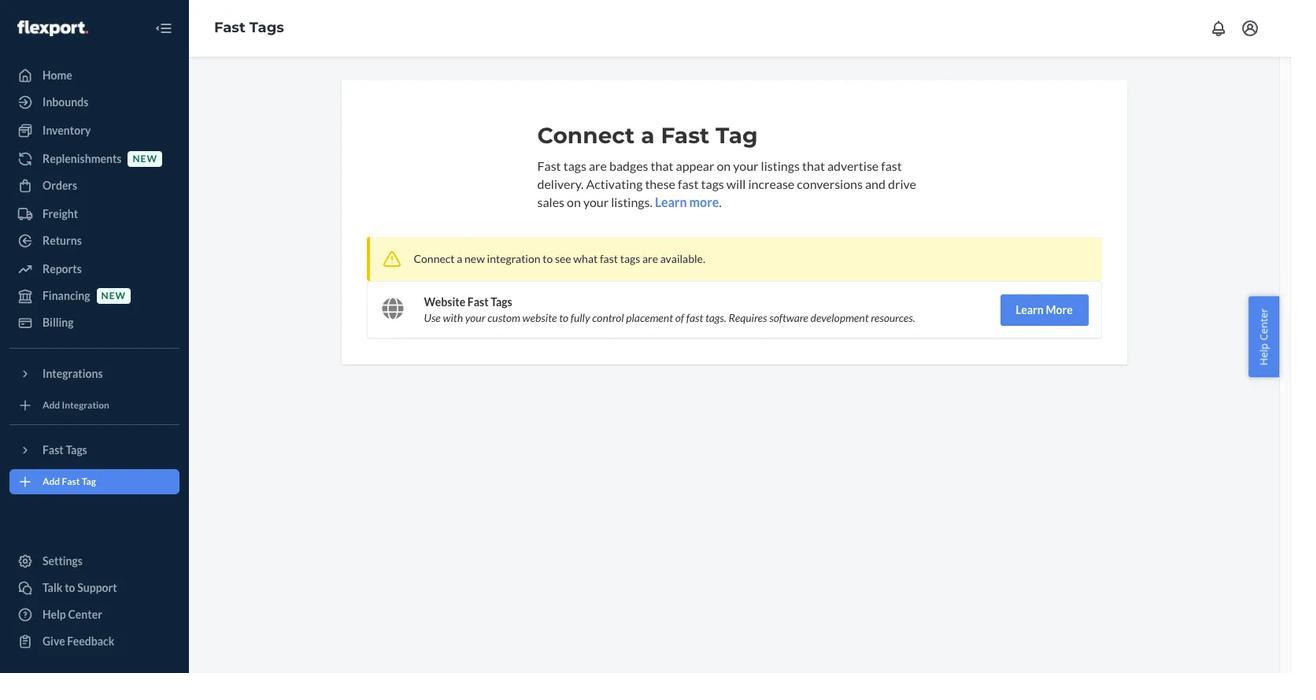 Task type: locate. For each thing, give the bounding box(es) containing it.
0 horizontal spatial to
[[65, 581, 75, 594]]

1 vertical spatial fast tags
[[43, 443, 87, 457]]

to left fully
[[559, 311, 568, 324]]

0 horizontal spatial that
[[651, 158, 674, 173]]

returns
[[43, 234, 82, 247]]

fast
[[214, 19, 245, 36], [661, 122, 710, 149], [537, 158, 561, 173], [468, 295, 489, 308], [43, 443, 64, 457], [62, 476, 80, 488]]

1 vertical spatial learn
[[1016, 303, 1044, 316]]

are left available.
[[642, 252, 658, 265]]

are
[[589, 158, 607, 173], [642, 252, 658, 265]]

1 add from the top
[[43, 400, 60, 411]]

0 vertical spatial help center
[[1257, 308, 1271, 365]]

add for add integration
[[43, 400, 60, 411]]

learn more
[[1016, 303, 1073, 316]]

0 horizontal spatial fast tags
[[43, 443, 87, 457]]

talk to support
[[43, 581, 117, 594]]

1 vertical spatial connect
[[414, 252, 455, 265]]

2 vertical spatial new
[[101, 290, 126, 302]]

0 horizontal spatial your
[[465, 311, 485, 324]]

support
[[77, 581, 117, 594]]

talk
[[43, 581, 63, 594]]

0 vertical spatial your
[[733, 158, 759, 173]]

fast up custom
[[468, 295, 489, 308]]

your down "activating" at left
[[583, 194, 609, 209]]

add left integration at the bottom of the page
[[43, 400, 60, 411]]

0 horizontal spatial help center
[[43, 608, 102, 621]]

center
[[1257, 308, 1271, 340], [68, 608, 102, 621]]

new
[[133, 153, 157, 165], [465, 252, 485, 265], [101, 290, 126, 302]]

use
[[424, 311, 441, 324]]

fast right of
[[686, 311, 703, 324]]

connect up badges
[[537, 122, 635, 149]]

your
[[733, 158, 759, 173], [583, 194, 609, 209], [465, 311, 485, 324]]

1 horizontal spatial tags
[[620, 252, 640, 265]]

a for new
[[457, 252, 462, 265]]

2 horizontal spatial tags
[[701, 176, 724, 191]]

fast up add fast tag
[[43, 443, 64, 457]]

tags up delivery.
[[563, 158, 586, 173]]

learn for learn more
[[1016, 303, 1044, 316]]

0 vertical spatial on
[[717, 158, 731, 173]]

fast up 'learn more .'
[[678, 176, 699, 191]]

1 horizontal spatial that
[[802, 158, 825, 173]]

connect up website
[[414, 252, 455, 265]]

activating
[[586, 176, 643, 191]]

to
[[543, 252, 553, 265], [559, 311, 568, 324], [65, 581, 75, 594]]

a
[[641, 122, 655, 149], [457, 252, 462, 265]]

integration
[[487, 252, 541, 265]]

delivery.
[[537, 176, 584, 191]]

0 horizontal spatial a
[[457, 252, 462, 265]]

a up badges
[[641, 122, 655, 149]]

1 horizontal spatial are
[[642, 252, 658, 265]]

2 vertical spatial your
[[465, 311, 485, 324]]

0 horizontal spatial new
[[101, 290, 126, 302]]

1 horizontal spatial fast tags
[[214, 19, 284, 36]]

0 horizontal spatial tags
[[66, 443, 87, 457]]

resources.
[[871, 311, 915, 324]]

1 that from the left
[[651, 158, 674, 173]]

1 horizontal spatial center
[[1257, 308, 1271, 340]]

development
[[811, 311, 869, 324]]

0 horizontal spatial help
[[43, 608, 66, 621]]

fast right close navigation image
[[214, 19, 245, 36]]

integration
[[62, 400, 109, 411]]

1 vertical spatial add
[[43, 476, 60, 488]]

tags
[[563, 158, 586, 173], [701, 176, 724, 191], [620, 252, 640, 265]]

learn
[[655, 194, 687, 209], [1016, 303, 1044, 316]]

tags
[[249, 19, 284, 36], [491, 295, 512, 308], [66, 443, 87, 457]]

0 horizontal spatial learn
[[655, 194, 687, 209]]

tags.
[[705, 311, 727, 324]]

fully
[[571, 311, 590, 324]]

new up orders link
[[133, 153, 157, 165]]

learn left more
[[1016, 303, 1044, 316]]

2 horizontal spatial tags
[[491, 295, 512, 308]]

flexport logo image
[[17, 20, 88, 36]]

0 vertical spatial connect
[[537, 122, 635, 149]]

tag
[[716, 122, 758, 149], [82, 476, 96, 488]]

that up the conversions
[[802, 158, 825, 173]]

your right with
[[465, 311, 485, 324]]

0 vertical spatial learn
[[655, 194, 687, 209]]

home link
[[9, 63, 180, 88]]

1 horizontal spatial new
[[133, 153, 157, 165]]

tags up the . on the top
[[701, 176, 724, 191]]

2 vertical spatial to
[[65, 581, 75, 594]]

help center button
[[1249, 296, 1279, 377]]

1 horizontal spatial learn
[[1016, 303, 1044, 316]]

add down fast tags dropdown button
[[43, 476, 60, 488]]

1 horizontal spatial a
[[641, 122, 655, 149]]

more
[[689, 194, 719, 209]]

2 add from the top
[[43, 476, 60, 488]]

add for add fast tag
[[43, 476, 60, 488]]

orders
[[43, 179, 77, 192]]

billing
[[43, 316, 74, 329]]

0 vertical spatial are
[[589, 158, 607, 173]]

0 vertical spatial tags
[[249, 19, 284, 36]]

orders link
[[9, 173, 180, 198]]

tag up will
[[716, 122, 758, 149]]

1 horizontal spatial help
[[1257, 343, 1271, 365]]

1 vertical spatial center
[[68, 608, 102, 621]]

to right talk
[[65, 581, 75, 594]]

0 vertical spatial to
[[543, 252, 553, 265]]

fast inside fast tags dropdown button
[[43, 443, 64, 457]]

1 vertical spatial tags
[[701, 176, 724, 191]]

1 horizontal spatial connect
[[537, 122, 635, 149]]

on up will
[[717, 158, 731, 173]]

fast up delivery.
[[537, 158, 561, 173]]

help
[[1257, 343, 1271, 365], [43, 608, 66, 621]]

with
[[443, 311, 463, 324]]

tags inside dropdown button
[[66, 443, 87, 457]]

placement
[[626, 311, 673, 324]]

0 horizontal spatial are
[[589, 158, 607, 173]]

1 vertical spatial a
[[457, 252, 462, 265]]

reports link
[[9, 257, 180, 282]]

and
[[865, 176, 886, 191]]

1 horizontal spatial tags
[[249, 19, 284, 36]]

0 horizontal spatial tag
[[82, 476, 96, 488]]

0 vertical spatial help
[[1257, 343, 1271, 365]]

settings
[[43, 554, 83, 568]]

1 vertical spatial tags
[[491, 295, 512, 308]]

conversions
[[797, 176, 863, 191]]

1 horizontal spatial to
[[543, 252, 553, 265]]

2 horizontal spatial your
[[733, 158, 759, 173]]

0 vertical spatial center
[[1257, 308, 1271, 340]]

help center
[[1257, 308, 1271, 365], [43, 608, 102, 621]]

2 vertical spatial tags
[[66, 443, 87, 457]]

to left see
[[543, 252, 553, 265]]

fast down fast tags dropdown button
[[62, 476, 80, 488]]

fast right what at the top of page
[[600, 252, 618, 265]]

0 horizontal spatial on
[[567, 194, 581, 209]]

custom
[[488, 311, 520, 324]]

on down delivery.
[[567, 194, 581, 209]]

1 vertical spatial to
[[559, 311, 568, 324]]

1 horizontal spatial help center
[[1257, 308, 1271, 365]]

are up "activating" at left
[[589, 158, 607, 173]]

a up website
[[457, 252, 462, 265]]

new left integration
[[465, 252, 485, 265]]

returns link
[[9, 228, 180, 254]]

1 vertical spatial new
[[465, 252, 485, 265]]

0 vertical spatial add
[[43, 400, 60, 411]]

open account menu image
[[1241, 19, 1260, 38]]

integrations
[[43, 367, 103, 380]]

are inside the fast tags are badges that appear on your listings that advertise fast delivery. activating these fast tags will increase conversions and drive sales on your listings.
[[589, 158, 607, 173]]

1 vertical spatial tag
[[82, 476, 96, 488]]

give feedback button
[[9, 629, 180, 654]]

2 horizontal spatial to
[[559, 311, 568, 324]]

new down reports link
[[101, 290, 126, 302]]

fast
[[881, 158, 902, 173], [678, 176, 699, 191], [600, 252, 618, 265], [686, 311, 703, 324]]

billing link
[[9, 310, 180, 335]]

new for replenishments
[[133, 153, 157, 165]]

0 horizontal spatial tags
[[563, 158, 586, 173]]

0 horizontal spatial center
[[68, 608, 102, 621]]

globe image
[[381, 297, 404, 319]]

1 horizontal spatial tag
[[716, 122, 758, 149]]

that up these
[[651, 158, 674, 173]]

inventory link
[[9, 118, 180, 143]]

add
[[43, 400, 60, 411], [43, 476, 60, 488]]

freight link
[[9, 202, 180, 227]]

0 horizontal spatial connect
[[414, 252, 455, 265]]

on
[[717, 158, 731, 173], [567, 194, 581, 209]]

learn more button
[[1000, 294, 1089, 326]]

add fast tag link
[[9, 469, 180, 494]]

0 vertical spatial new
[[133, 153, 157, 165]]

1 vertical spatial on
[[567, 194, 581, 209]]

freight
[[43, 207, 78, 220]]

connect
[[537, 122, 635, 149], [414, 252, 455, 265]]

learn inside button
[[1016, 303, 1044, 316]]

tags right what at the top of page
[[620, 252, 640, 265]]

0 vertical spatial a
[[641, 122, 655, 149]]

1 vertical spatial your
[[583, 194, 609, 209]]

connect for connect a new integration to see what fast tags are available.
[[414, 252, 455, 265]]

your up will
[[733, 158, 759, 173]]

tag down fast tags dropdown button
[[82, 476, 96, 488]]

feedback
[[67, 635, 114, 648]]

requires
[[729, 311, 767, 324]]

fast up drive
[[881, 158, 902, 173]]

fast tags
[[214, 19, 284, 36], [43, 443, 87, 457]]

learn down these
[[655, 194, 687, 209]]

of
[[675, 311, 684, 324]]

new for financing
[[101, 290, 126, 302]]



Task type: describe. For each thing, give the bounding box(es) containing it.
connect for connect a fast tag
[[537, 122, 635, 149]]

see
[[555, 252, 571, 265]]

financing
[[43, 289, 90, 302]]

fast inside website fast tags use with your custom website to fully control placement of fast tags. requires software development resources.
[[686, 311, 703, 324]]

open notifications image
[[1209, 19, 1228, 38]]

settings link
[[9, 549, 180, 574]]

replenishments
[[43, 152, 122, 165]]

fast inside the add fast tag link
[[62, 476, 80, 488]]

increase
[[748, 176, 795, 191]]

0 vertical spatial tags
[[563, 158, 586, 173]]

learn for learn more .
[[655, 194, 687, 209]]

0 vertical spatial tag
[[716, 122, 758, 149]]

website
[[522, 311, 557, 324]]

control
[[592, 311, 624, 324]]

1 horizontal spatial on
[[717, 158, 731, 173]]

more
[[1046, 303, 1073, 316]]

listings
[[761, 158, 800, 173]]

fast tags are badges that appear on your listings that advertise fast delivery. activating these fast tags will increase conversions and drive sales on your listings.
[[537, 158, 916, 209]]

1 horizontal spatial your
[[583, 194, 609, 209]]

website
[[424, 295, 465, 308]]

sales
[[537, 194, 565, 209]]

fast up appear at right
[[661, 122, 710, 149]]

give
[[43, 635, 65, 648]]

your inside website fast tags use with your custom website to fully control placement of fast tags. requires software development resources.
[[465, 311, 485, 324]]

help center inside button
[[1257, 308, 1271, 365]]

connect a fast tag
[[537, 122, 758, 149]]

learn more button
[[655, 193, 719, 211]]

drive
[[888, 176, 916, 191]]

inventory
[[43, 124, 91, 137]]

fast tags link
[[214, 19, 284, 36]]

fast inside the fast tags are badges that appear on your listings that advertise fast delivery. activating these fast tags will increase conversions and drive sales on your listings.
[[537, 158, 561, 173]]

add fast tag
[[43, 476, 96, 488]]

fast tags button
[[9, 438, 180, 463]]

badges
[[609, 158, 648, 173]]

center inside help center button
[[1257, 308, 1271, 340]]

inbounds link
[[9, 90, 180, 115]]

available.
[[660, 252, 705, 265]]

talk to support button
[[9, 576, 180, 601]]

help inside button
[[1257, 343, 1271, 365]]

appear
[[676, 158, 714, 173]]

fast tags inside dropdown button
[[43, 443, 87, 457]]

help center link
[[9, 602, 180, 628]]

home
[[43, 69, 72, 82]]

give feedback
[[43, 635, 114, 648]]

2 horizontal spatial new
[[465, 252, 485, 265]]

.
[[719, 194, 722, 209]]

will
[[727, 176, 746, 191]]

reports
[[43, 262, 82, 276]]

a for fast
[[641, 122, 655, 149]]

1 vertical spatial help
[[43, 608, 66, 621]]

advertise
[[827, 158, 879, 173]]

add integration link
[[9, 393, 180, 418]]

1 vertical spatial help center
[[43, 608, 102, 621]]

2 vertical spatial tags
[[620, 252, 640, 265]]

center inside help center link
[[68, 608, 102, 621]]

learn more .
[[655, 194, 722, 209]]

to inside button
[[65, 581, 75, 594]]

connect a new integration to see what fast tags are available.
[[414, 252, 705, 265]]

add integration
[[43, 400, 109, 411]]

listings.
[[611, 194, 653, 209]]

1 vertical spatial are
[[642, 252, 658, 265]]

what
[[573, 252, 598, 265]]

fast inside website fast tags use with your custom website to fully control placement of fast tags. requires software development resources.
[[468, 295, 489, 308]]

integrations button
[[9, 361, 180, 387]]

2 that from the left
[[802, 158, 825, 173]]

to inside website fast tags use with your custom website to fully control placement of fast tags. requires software development resources.
[[559, 311, 568, 324]]

software
[[769, 311, 808, 324]]

tags inside website fast tags use with your custom website to fully control placement of fast tags. requires software development resources.
[[491, 295, 512, 308]]

website fast tags use with your custom website to fully control placement of fast tags. requires software development resources.
[[424, 295, 915, 324]]

0 vertical spatial fast tags
[[214, 19, 284, 36]]

these
[[645, 176, 676, 191]]

inbounds
[[43, 95, 88, 109]]

close navigation image
[[154, 19, 173, 38]]



Task type: vqa. For each thing, say whether or not it's contained in the screenshot.
the bottommost 'Tags'
yes



